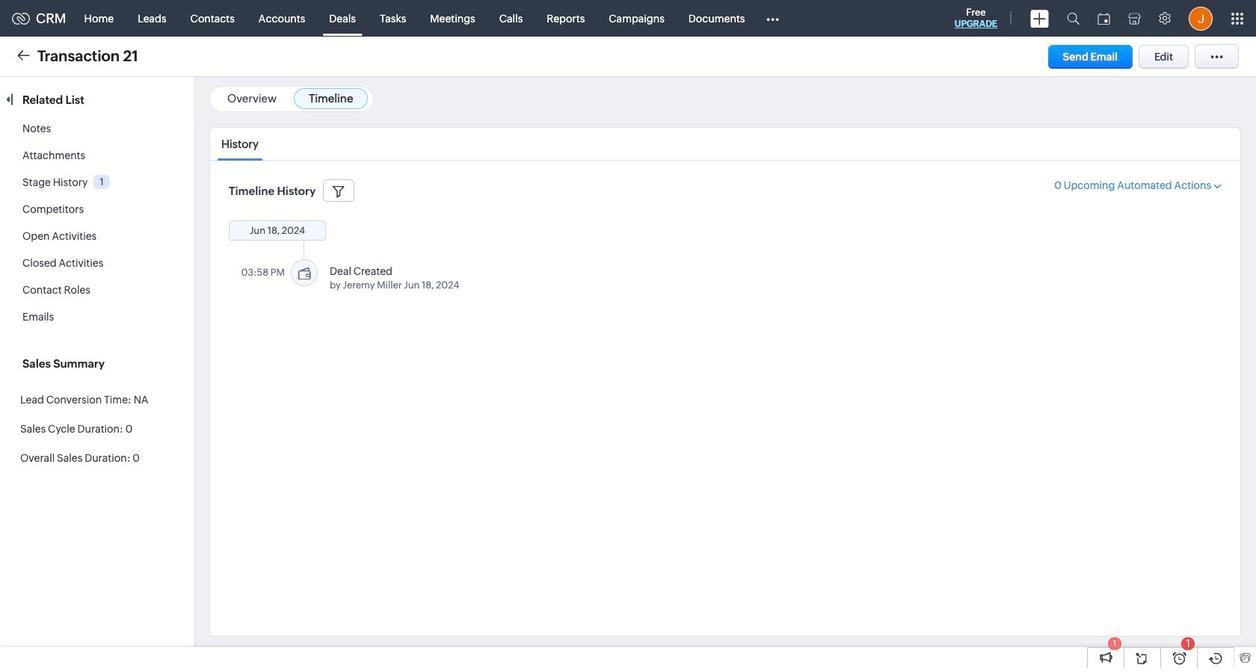 Task type: vqa. For each thing, say whether or not it's contained in the screenshot.
Tab List
yes



Task type: locate. For each thing, give the bounding box(es) containing it.
profile element
[[1180, 0, 1222, 36]]

tab
[[218, 128, 262, 160]]

profile image
[[1189, 6, 1213, 30]]

logo image
[[12, 12, 30, 24]]

create menu element
[[1022, 0, 1059, 36]]

Other Modules field
[[757, 6, 790, 30]]

search element
[[1059, 0, 1089, 37]]

tab list
[[209, 127, 1242, 161]]

search image
[[1068, 12, 1080, 25]]



Task type: describe. For each thing, give the bounding box(es) containing it.
calendar image
[[1098, 12, 1111, 24]]

create menu image
[[1031, 9, 1050, 27]]



